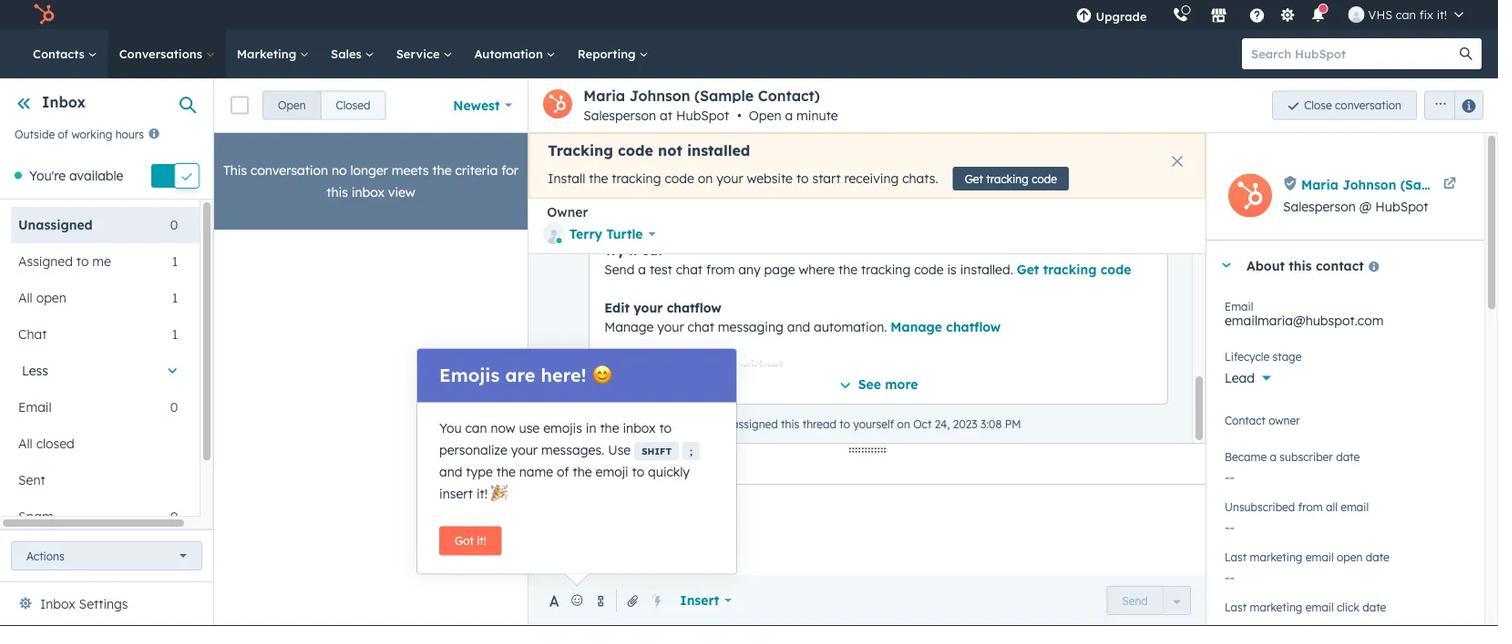 Task type: vqa. For each thing, say whether or not it's contained in the screenshot.
collect within the 'MANAGE DEAL PROPERTIES MANAGE THE INFORMATION YOU COLLECT ABOUT YOUR DEALS.'
no



Task type: describe. For each thing, give the bounding box(es) containing it.
comment button
[[637, 444, 741, 484]]

inbox settings
[[40, 596, 128, 612]]

send inside "button"
[[1122, 594, 1148, 607]]

close conversation
[[1305, 98, 1402, 112]]

1 for open
[[172, 290, 178, 306]]

vhs can fix it!
[[1369, 7, 1447, 22]]

owner
[[547, 204, 588, 220]]

main content containing maria johnson (sample contact)
[[214, 0, 1498, 626]]

vhs
[[1369, 7, 1393, 22]]

get inside button
[[965, 172, 983, 185]]

🎉 any new chats on your website will appear here. choose what you'd like to do next:
[[605, 185, 1102, 220]]

group containing open
[[263, 91, 386, 120]]

this inside dropdown button
[[1289, 257, 1312, 273]]

last marketing email open date
[[1225, 550, 1390, 564]]

tracking down do
[[1043, 261, 1097, 277]]

all closed
[[18, 436, 75, 451]]

it! inside ; and type the name of the emoji to quickly insert it! 🎉
[[477, 485, 488, 501]]

vhs can fix it! button
[[1338, 0, 1475, 29]]

turtle
[[606, 226, 643, 242]]

it! inside popup button
[[1437, 7, 1447, 22]]

personalize
[[439, 442, 507, 458]]

appear
[[816, 204, 860, 220]]

it
[[629, 242, 638, 258]]

inbox inside the this conversation no longer meets the criteria for this inbox view
[[352, 184, 385, 200]]

is
[[947, 261, 957, 277]]

marketplaces image
[[1211, 8, 1227, 25]]

terry turtle button
[[543, 221, 656, 248]]

oct
[[913, 417, 932, 431]]

all
[[1326, 500, 1338, 514]]

me
[[92, 253, 111, 269]]

marketing for last marketing email click date
[[1250, 600, 1303, 614]]

this conversation no longer meets the criteria for this inbox view
[[223, 162, 519, 200]]

color
[[693, 376, 723, 392]]

all for all open
[[18, 290, 33, 306]]

code inside the get tracking code button
[[1032, 172, 1057, 185]]

send button
[[1107, 586, 1164, 615]]

installed.
[[960, 261, 1013, 277]]

tracking
[[548, 141, 613, 160]]

more
[[885, 376, 918, 392]]

to inside you can now use emojis in the inbox to personalize your messages. use
[[659, 420, 672, 436]]

0 horizontal spatial chatflow
[[667, 299, 722, 315]]

1 manage from the left
[[605, 319, 654, 335]]

unsubscribed
[[1225, 500, 1295, 514]]

2 vertical spatial a
[[1270, 450, 1277, 463]]

behaviour
[[677, 433, 737, 449]]

choose
[[896, 204, 941, 220]]

messages.
[[541, 442, 605, 458]]

style
[[753, 376, 781, 392]]

to inside tracking code not installed alert
[[797, 171, 809, 187]]

install
[[548, 171, 585, 187]]

all closed button
[[11, 426, 178, 462]]

code left not
[[618, 141, 653, 160]]

1 horizontal spatial chatflow
[[946, 319, 1001, 335]]

chat left see
[[831, 376, 858, 392]]

email for email
[[18, 399, 52, 415]]

Became a subscriber date text field
[[1225, 460, 1467, 489]]

install the tracking code on your website to start receiving chats.
[[548, 171, 938, 187]]

•
[[737, 108, 742, 124]]

will
[[794, 204, 813, 220]]

emojis
[[439, 364, 500, 386]]

contact)
[[758, 87, 820, 105]]

this
[[223, 162, 247, 178]]

2 group from the left
[[1417, 91, 1484, 120]]

0 vertical spatial email
[[1341, 500, 1369, 514]]

marketing link
[[226, 29, 320, 78]]

sales
[[331, 46, 365, 61]]

terry
[[569, 226, 603, 242]]

Search HubSpot search field
[[1242, 38, 1466, 69]]

you can now use emojis in the inbox to personalize your messages. use
[[439, 420, 672, 458]]

you for you reassigned this thread to yourself on oct 24, 2023 3:08 pm
[[700, 417, 719, 431]]

the inside you can now use emojis in the inbox to personalize your messages. use
[[600, 420, 619, 436]]

the right type
[[496, 463, 516, 479]]

1 horizontal spatial hubspot
[[1376, 199, 1429, 215]]

0 horizontal spatial open
[[36, 290, 66, 306]]

2 manage from the left
[[891, 319, 942, 335]]

you're
[[29, 167, 66, 183]]

tracking down tracking code not installed
[[612, 171, 661, 187]]

chat right the up
[[647, 433, 673, 449]]

of inside customize your chat widget customize the color and style of your chat widget.
[[785, 376, 797, 392]]

send inside try it out send a test chat from any page where the tracking code is installed. get tracking code
[[605, 261, 635, 277]]

inbox for inbox settings
[[40, 596, 75, 612]]

🎉 inside 🎉 any new chats on your website will appear here. choose what you'd like to do next:
[[734, 185, 747, 201]]

conversation for this
[[251, 162, 328, 178]]

any
[[605, 204, 627, 220]]

thread
[[803, 417, 837, 431]]

emailmaria@hubspot.com
[[1225, 313, 1384, 329]]

the inside the this conversation no longer meets the criteria for this inbox view
[[432, 162, 452, 178]]

owner right no at the bottom right of page
[[1246, 420, 1283, 436]]

hubspot inside maria johnson (sample contact) salesperson at hubspot • open a minute
[[676, 108, 729, 124]]

maria johnson (sample contac link
[[1302, 174, 1498, 196]]

0 for unassigned
[[170, 217, 178, 233]]

(sample for contact)
[[695, 87, 754, 105]]

0 vertical spatial date
[[1336, 450, 1360, 463]]

;
[[690, 445, 693, 457]]

chat up color
[[708, 357, 736, 373]]

notifications button
[[1303, 0, 1334, 29]]

what
[[945, 204, 974, 220]]

chat inside try it out send a test chat from any page where the tracking code is installed. get tracking code
[[676, 261, 703, 277]]

lead button
[[1225, 360, 1467, 390]]

get inside try it out send a test chat from any page where the tracking code is installed. get tracking code
[[1017, 261, 1039, 277]]

up
[[628, 433, 643, 449]]

email for open
[[1306, 550, 1334, 564]]

a inside maria johnson (sample contact) salesperson at hubspot • open a minute
[[785, 108, 793, 124]]

a inside try it out send a test chat from any page where the tracking code is installed. get tracking code
[[638, 261, 646, 277]]

your up thread
[[801, 376, 827, 392]]

3:08
[[981, 417, 1002, 431]]

on right based
[[781, 433, 797, 449]]

try
[[605, 242, 625, 258]]

the inside tracking code not installed alert
[[589, 171, 608, 187]]

do
[[1054, 204, 1069, 220]]

unassigned
[[18, 217, 93, 233]]

insert
[[439, 485, 473, 501]]

website for will
[[744, 204, 790, 220]]

try it out send a test chat from any page where the tracking code is installed. get tracking code
[[605, 242, 1132, 277]]

automation.
[[814, 319, 887, 335]]

contacts link
[[22, 29, 108, 78]]

close
[[1305, 98, 1332, 112]]

about
[[1247, 257, 1285, 273]]

available
[[69, 167, 123, 183]]

stage
[[1273, 350, 1302, 363]]

your down thread
[[800, 433, 827, 449]]

now
[[491, 420, 516, 436]]

owner up the became a subscriber date
[[1269, 413, 1300, 427]]

all open
[[18, 290, 66, 306]]

automation
[[474, 46, 547, 61]]

to inside 🎉 any new chats on your website will appear here. choose what you'd like to do next:
[[1038, 204, 1050, 220]]

are
[[505, 364, 535, 386]]

inbox for inbox
[[42, 93, 86, 111]]

out
[[642, 242, 663, 258]]

hubspot image
[[33, 4, 55, 26]]

chat inside button
[[571, 454, 600, 470]]

salesperson @ hubspot
[[1283, 199, 1429, 215]]

send group
[[1107, 586, 1191, 615]]

actions button
[[11, 541, 202, 571]]

Open button
[[263, 91, 321, 120]]

maria for contac
[[1302, 176, 1339, 192]]

in
[[586, 420, 597, 436]]

0 horizontal spatial chat
[[18, 326, 47, 342]]

close conversation button
[[1273, 91, 1417, 120]]

your inside 🎉 any new chats on your website will appear here. choose what you'd like to do next:
[[714, 204, 741, 220]]

installed
[[687, 141, 750, 160]]

🎉 inside ; and type the name of the emoji to quickly insert it! 🎉
[[491, 485, 504, 501]]

messaging
[[718, 319, 784, 335]]

1 vertical spatial salesperson
[[1283, 199, 1356, 215]]

from inside try it out send a test chat from any page where the tracking code is installed. get tracking code
[[706, 261, 735, 277]]

last for last marketing email click date
[[1225, 600, 1247, 614]]

reassigned
[[722, 417, 778, 431]]

conversations
[[119, 46, 206, 61]]

marketing for last marketing email open date
[[1250, 550, 1303, 564]]

page
[[764, 261, 795, 277]]

tracking inside the get tracking code button
[[987, 172, 1029, 185]]

2 customize from the top
[[605, 376, 667, 392]]

on inside tracking code not installed alert
[[698, 171, 713, 187]]

johnson for contact)
[[630, 87, 690, 105]]

insert
[[680, 592, 719, 608]]

date for click
[[1363, 600, 1387, 614]]



Task type: locate. For each thing, give the bounding box(es) containing it.
open down the marketing link
[[278, 98, 306, 112]]

from left any on the top of page
[[706, 261, 735, 277]]

contac
[[1457, 176, 1498, 192]]

1 for to
[[172, 253, 178, 269]]

conversation inside close conversation button
[[1335, 98, 1402, 112]]

website inside tracking code not installed alert
[[747, 171, 793, 187]]

the inside customize your chat widget customize the color and style of your chat widget.
[[671, 376, 690, 392]]

chat up less at the bottom of page
[[18, 326, 47, 342]]

your inside you can now use emojis in the inbox to personalize your messages. use
[[511, 442, 538, 458]]

😊
[[592, 364, 610, 386]]

2 vertical spatial and
[[439, 463, 463, 479]]

quickly
[[648, 463, 690, 479]]

on up availability.
[[897, 417, 910, 431]]

this right 'about'
[[1289, 257, 1312, 273]]

chat right test at the left of page
[[676, 261, 703, 277]]

1 vertical spatial open
[[1337, 550, 1363, 564]]

1 vertical spatial marketing
[[1250, 600, 1303, 614]]

1 horizontal spatial maria
[[1302, 176, 1339, 192]]

2 1 from the top
[[172, 290, 178, 306]]

maria inside maria johnson (sample contact) salesperson at hubspot • open a minute
[[584, 87, 625, 105]]

get
[[965, 172, 983, 185], [1017, 261, 1039, 277]]

inbox up outside of working hours
[[42, 93, 86, 111]]

0
[[170, 217, 178, 233], [170, 399, 178, 415], [170, 508, 178, 524]]

fix
[[1420, 7, 1434, 22]]

group
[[263, 91, 386, 120], [1417, 91, 1484, 120]]

open inside "button"
[[278, 98, 306, 112]]

the right the where
[[839, 261, 858, 277]]

of down messages.
[[557, 463, 569, 479]]

2 marketing from the top
[[1250, 600, 1303, 614]]

1 horizontal spatial (sample
[[1401, 176, 1453, 192]]

settings
[[79, 596, 128, 612]]

3 0 from the top
[[170, 508, 178, 524]]

1 horizontal spatial can
[[1396, 7, 1417, 22]]

and inside edit your chatflow manage your chat messaging and automation. manage chatflow
[[787, 319, 810, 335]]

website
[[747, 171, 793, 187], [744, 204, 790, 220]]

chats
[[659, 204, 692, 220]]

click
[[1337, 600, 1360, 614]]

your down installed
[[717, 171, 743, 187]]

email emailmaria@hubspot.com
[[1225, 299, 1384, 329]]

0 horizontal spatial send
[[605, 261, 635, 277]]

1 vertical spatial of
[[785, 376, 797, 392]]

2 vertical spatial date
[[1363, 600, 1387, 614]]

Unsubscribed from all email text field
[[1225, 510, 1467, 540]]

hubspot down maria johnson (sample contac 'link'
[[1376, 199, 1429, 215]]

upgrade image
[[1076, 8, 1092, 25]]

1 vertical spatial it!
[[477, 485, 488, 501]]

salesperson left @
[[1283, 199, 1356, 215]]

chatflow
[[667, 299, 722, 315], [946, 319, 1001, 335]]

all down assigned
[[18, 290, 33, 306]]

emojis
[[543, 420, 582, 436]]

less
[[22, 363, 48, 379]]

your inside tracking code not installed alert
[[717, 171, 743, 187]]

hubspot right at
[[676, 108, 729, 124]]

all inside button
[[18, 436, 33, 451]]

marketing
[[1250, 550, 1303, 564], [1250, 600, 1303, 614]]

1 all from the top
[[18, 290, 33, 306]]

email down less at the bottom of page
[[18, 399, 52, 415]]

1 horizontal spatial manage
[[891, 319, 942, 335]]

maria for contact)
[[584, 87, 625, 105]]

conversation for close
[[1335, 98, 1402, 112]]

1 vertical spatial last
[[1225, 600, 1247, 614]]

receiving
[[845, 171, 899, 187]]

code left 'is'
[[914, 261, 944, 277]]

1 vertical spatial maria
[[1302, 176, 1339, 192]]

0 vertical spatial inbox
[[352, 184, 385, 200]]

and for messaging
[[787, 319, 810, 335]]

and left style
[[727, 376, 750, 392]]

menu
[[1063, 0, 1477, 29]]

0 horizontal spatial inbox
[[352, 184, 385, 200]]

of right outside
[[58, 127, 68, 141]]

your up color
[[675, 357, 704, 373]]

1 horizontal spatial this
[[781, 417, 800, 431]]

date for open
[[1366, 550, 1390, 564]]

code down next:
[[1101, 261, 1132, 277]]

your right the edit
[[634, 299, 663, 315]]

0 for email
[[170, 399, 178, 415]]

no
[[332, 162, 347, 178]]

here!
[[541, 364, 587, 386]]

0 vertical spatial customize
[[605, 357, 671, 373]]

became a subscriber date
[[1225, 450, 1360, 463]]

1 horizontal spatial chat
[[571, 454, 600, 470]]

0 vertical spatial chat
[[18, 326, 47, 342]]

customize down the edit
[[605, 357, 671, 373]]

1 vertical spatial website
[[744, 204, 790, 220]]

0 horizontal spatial group
[[263, 91, 386, 120]]

chat left messaging
[[688, 319, 715, 335]]

the right in
[[600, 420, 619, 436]]

no
[[1225, 420, 1243, 436]]

2 0 from the top
[[170, 399, 178, 415]]

and inside ; and type the name of the emoji to quickly insert it! 🎉
[[439, 463, 463, 479]]

you up the personalize at bottom left
[[439, 420, 462, 436]]

0 horizontal spatial can
[[465, 420, 487, 436]]

1 vertical spatial date
[[1366, 550, 1390, 564]]

sent
[[18, 472, 45, 488]]

calling icon button
[[1165, 3, 1196, 27]]

get tracking code
[[965, 172, 1057, 185]]

0 vertical spatial it!
[[1437, 7, 1447, 22]]

last right send group
[[1225, 600, 1247, 614]]

1 vertical spatial customize
[[605, 376, 667, 392]]

🎉
[[734, 185, 747, 201], [491, 485, 504, 501]]

comment
[[660, 454, 719, 470]]

the right install on the top left of page
[[589, 171, 608, 187]]

1 horizontal spatial from
[[1299, 500, 1323, 514]]

1 vertical spatial chat
[[571, 454, 600, 470]]

last marketing email click date
[[1225, 600, 1387, 614]]

on
[[698, 171, 713, 187], [695, 204, 711, 220], [897, 417, 910, 431], [781, 433, 797, 449]]

date down unsubscribed from all email text box
[[1366, 550, 1390, 564]]

a right became
[[1270, 450, 1277, 463]]

get right installed.
[[1017, 261, 1039, 277]]

help image
[[1249, 8, 1266, 25]]

to left do
[[1038, 204, 1050, 220]]

0 vertical spatial all
[[18, 290, 33, 306]]

(sample inside 'link'
[[1401, 176, 1453, 192]]

contact
[[1316, 257, 1364, 273]]

emoji
[[596, 463, 629, 479]]

manage up more
[[891, 319, 942, 335]]

1 last from the top
[[1225, 550, 1247, 564]]

Closed button
[[320, 91, 386, 120]]

1 vertical spatial get
[[1017, 261, 1039, 277]]

can
[[1396, 7, 1417, 22], [465, 420, 487, 436]]

terry turtle image
[[1349, 6, 1365, 23]]

see more
[[858, 376, 918, 392]]

0 vertical spatial 0
[[170, 217, 178, 233]]

code
[[618, 141, 653, 160], [665, 171, 694, 187], [1032, 172, 1057, 185], [914, 261, 944, 277], [1101, 261, 1132, 277]]

maria up salesperson @ hubspot on the right
[[1302, 176, 1339, 192]]

2 vertical spatial of
[[557, 463, 569, 479]]

2 vertical spatial this
[[781, 417, 800, 431]]

chats.
[[902, 171, 938, 187]]

inbox up shift
[[623, 420, 656, 436]]

0 horizontal spatial manage
[[605, 319, 654, 335]]

0 vertical spatial get
[[965, 172, 983, 185]]

caret image
[[1221, 263, 1232, 268]]

and for color
[[727, 376, 750, 392]]

to right emoji
[[632, 463, 645, 479]]

main content
[[214, 0, 1498, 626]]

open down unsubscribed from all email text box
[[1337, 550, 1363, 564]]

1 horizontal spatial open
[[1337, 550, 1363, 564]]

group down 'sales'
[[263, 91, 386, 120]]

johnson inside maria johnson (sample contac 'link'
[[1343, 176, 1397, 192]]

maria
[[584, 87, 625, 105], [1302, 176, 1339, 192]]

🎉 down type
[[491, 485, 504, 501]]

0 horizontal spatial conversation
[[251, 162, 328, 178]]

1 vertical spatial johnson
[[1343, 176, 1397, 192]]

0 vertical spatial conversation
[[1335, 98, 1402, 112]]

it! right got
[[477, 534, 486, 548]]

website inside 🎉 any new chats on your website will appear here. choose what you'd like to do next:
[[744, 204, 790, 220]]

to left me
[[76, 253, 89, 269]]

0 horizontal spatial johnson
[[630, 87, 690, 105]]

email right all
[[1341, 500, 1369, 514]]

2 vertical spatial it!
[[477, 534, 486, 548]]

0 vertical spatial open
[[36, 290, 66, 306]]

chat down in
[[571, 454, 600, 470]]

you up behaviour
[[700, 417, 719, 431]]

1 0 from the top
[[170, 217, 178, 233]]

last for last marketing email open date
[[1225, 550, 1247, 564]]

0 vertical spatial email
[[1225, 299, 1254, 313]]

2 last from the top
[[1225, 600, 1247, 614]]

0 vertical spatial last
[[1225, 550, 1247, 564]]

2 vertical spatial email
[[1306, 600, 1334, 614]]

website left will
[[744, 204, 790, 220]]

chat inside edit your chatflow manage your chat messaging and automation. manage chatflow
[[688, 319, 715, 335]]

inbox settings link
[[40, 593, 128, 615]]

conversation right close
[[1335, 98, 1402, 112]]

conversations link
[[108, 29, 226, 78]]

search image
[[1460, 47, 1473, 60]]

3 1 from the top
[[172, 326, 178, 342]]

1 horizontal spatial 🎉
[[734, 185, 747, 201]]

0 vertical spatial 1
[[172, 253, 178, 269]]

date right click
[[1363, 600, 1387, 614]]

from left all
[[1299, 500, 1323, 514]]

see more button
[[839, 373, 918, 396]]

1 horizontal spatial of
[[557, 463, 569, 479]]

the inside try it out send a test chat from any page where the tracking code is installed. get tracking code
[[839, 261, 858, 277]]

0 horizontal spatial maria
[[584, 87, 625, 105]]

manage down the edit
[[605, 319, 654, 335]]

open down assigned
[[36, 290, 66, 306]]

of inside ; and type the name of the emoji to quickly insert it! 🎉
[[557, 463, 569, 479]]

🎉 down installed
[[734, 185, 747, 201]]

0 vertical spatial johnson
[[630, 87, 690, 105]]

johnson
[[630, 87, 690, 105], [1343, 176, 1397, 192]]

a left test at the left of page
[[638, 261, 646, 277]]

can inside popup button
[[1396, 7, 1417, 22]]

customize your chat widget customize the color and style of your chat widget.
[[605, 357, 909, 392]]

next:
[[1073, 204, 1102, 220]]

all left closed on the left of page
[[18, 436, 33, 451]]

the down messages.
[[573, 463, 592, 479]]

website for to
[[747, 171, 793, 187]]

0 horizontal spatial of
[[58, 127, 68, 141]]

to up team's
[[840, 417, 850, 431]]

email down the caret image
[[1225, 299, 1254, 313]]

type
[[466, 463, 493, 479]]

the right meets
[[432, 162, 452, 178]]

0 vertical spatial chatflow
[[667, 299, 722, 315]]

and inside customize your chat widget customize the color and style of your chat widget.
[[727, 376, 750, 392]]

email for click
[[1306, 600, 1334, 614]]

marketing down unsubscribed at the bottom of page
[[1250, 550, 1303, 564]]

0 horizontal spatial hubspot
[[676, 108, 729, 124]]

the left color
[[671, 376, 690, 392]]

johnson for contac
[[1343, 176, 1397, 192]]

1 horizontal spatial conversation
[[1335, 98, 1402, 112]]

0 horizontal spatial a
[[638, 261, 646, 277]]

tracking down here.
[[861, 261, 911, 277]]

(sample left contac
[[1401, 176, 1453, 192]]

tracking code not installed
[[548, 141, 750, 160]]

got it!
[[455, 534, 486, 548]]

0 horizontal spatial salesperson
[[584, 108, 656, 124]]

any
[[739, 261, 761, 277]]

settings image
[[1280, 8, 1296, 24]]

the
[[432, 162, 452, 178], [589, 171, 608, 187], [839, 261, 858, 277], [671, 376, 690, 392], [600, 420, 619, 436], [496, 463, 516, 479], [573, 463, 592, 479]]

contact
[[1225, 413, 1266, 427]]

Last marketing email open date text field
[[1225, 561, 1467, 590]]

0 vertical spatial a
[[785, 108, 793, 124]]

1 horizontal spatial inbox
[[623, 420, 656, 436]]

1 horizontal spatial and
[[727, 376, 750, 392]]

conversation
[[1335, 98, 1402, 112], [251, 162, 328, 178]]

1 vertical spatial inbox
[[623, 420, 656, 436]]

1 horizontal spatial group
[[1417, 91, 1484, 120]]

(sample for contac
[[1401, 176, 1453, 192]]

customize up the up
[[605, 376, 667, 392]]

1 horizontal spatial a
[[785, 108, 793, 124]]

to up shift
[[659, 420, 672, 436]]

and right messaging
[[787, 319, 810, 335]]

tracking code not installed alert
[[529, 133, 1206, 199]]

1 vertical spatial from
[[1299, 500, 1323, 514]]

help button
[[1242, 0, 1273, 29]]

can up the personalize at bottom left
[[465, 420, 487, 436]]

website left the start
[[747, 171, 793, 187]]

1 horizontal spatial email
[[1225, 299, 1254, 313]]

0 vertical spatial can
[[1396, 7, 1417, 22]]

2 vertical spatial 1
[[172, 326, 178, 342]]

0 horizontal spatial you
[[439, 420, 462, 436]]

2 all from the top
[[18, 436, 33, 451]]

0 horizontal spatial email
[[18, 399, 52, 415]]

get tracking code button
[[953, 167, 1069, 190]]

code down not
[[665, 171, 694, 187]]

1 vertical spatial (sample
[[1401, 176, 1453, 192]]

can for vhs
[[1396, 7, 1417, 22]]

closed
[[336, 98, 370, 112]]

code up do
[[1032, 172, 1057, 185]]

here.
[[864, 204, 893, 220]]

0 horizontal spatial open
[[278, 98, 306, 112]]

0 vertical spatial marketing
[[1250, 550, 1303, 564]]

this inside the this conversation no longer meets the criteria for this inbox view
[[327, 184, 348, 200]]

calling icon image
[[1173, 7, 1189, 23]]

1 vertical spatial 0
[[170, 399, 178, 415]]

on down installed
[[698, 171, 713, 187]]

can inside you can now use emojis in the inbox to personalize your messages. use
[[465, 420, 487, 436]]

insert button
[[668, 582, 744, 619]]

menu containing vhs can fix it!
[[1063, 0, 1477, 29]]

your down install the tracking code on your website to start receiving chats.
[[714, 204, 741, 220]]

2 horizontal spatial a
[[1270, 450, 1277, 463]]

minute
[[797, 108, 838, 124]]

no owner button
[[1225, 410, 1467, 440]]

1 horizontal spatial send
[[1122, 594, 1148, 607]]

closed
[[36, 436, 75, 451]]

1 vertical spatial hubspot
[[1376, 199, 1429, 215]]

email inside email emailmaria@hubspot.com
[[1225, 299, 1254, 313]]

upgrade
[[1096, 9, 1147, 24]]

0 vertical spatial of
[[58, 127, 68, 141]]

2 horizontal spatial of
[[785, 376, 797, 392]]

all for all closed
[[18, 436, 33, 451]]

your down test at the left of page
[[657, 319, 684, 335]]

this up set up chat behaviour based on your team's availability.
[[781, 417, 800, 431]]

2 horizontal spatial this
[[1289, 257, 1312, 273]]

1 vertical spatial a
[[638, 261, 646, 277]]

maria inside 'link'
[[1302, 176, 1339, 192]]

open right •
[[749, 108, 782, 124]]

conversation inside the this conversation no longer meets the criteria for this inbox view
[[251, 162, 328, 178]]

1 vertical spatial all
[[18, 436, 33, 451]]

0 horizontal spatial and
[[439, 463, 463, 479]]

availability.
[[874, 433, 942, 449]]

(sample inside maria johnson (sample contact) salesperson at hubspot • open a minute
[[695, 87, 754, 105]]

shift
[[642, 445, 672, 457]]

get up what
[[965, 172, 983, 185]]

it! down type
[[477, 485, 488, 501]]

from
[[706, 261, 735, 277], [1299, 500, 1323, 514]]

inbox inside you can now use emojis in the inbox to personalize your messages. use
[[623, 420, 656, 436]]

to inside ; and type the name of the emoji to quickly insert it! 🎉
[[632, 463, 645, 479]]

you inside you can now use emojis in the inbox to personalize your messages. use
[[439, 420, 462, 436]]

0 vertical spatial from
[[706, 261, 735, 277]]

chat button
[[529, 444, 637, 484]]

on inside 🎉 any new chats on your website will appear here. choose what you'd like to do next:
[[695, 204, 711, 220]]

salesperson up tracking code not installed
[[584, 108, 656, 124]]

for
[[501, 162, 519, 178]]

can for you
[[465, 420, 487, 436]]

inbox down "longer"
[[352, 184, 385, 200]]

0 vertical spatial hubspot
[[676, 108, 729, 124]]

marketing down last marketing email open date
[[1250, 600, 1303, 614]]

assigned
[[18, 253, 73, 269]]

it! inside button
[[477, 534, 486, 548]]

Last marketing email click date text field
[[1225, 611, 1467, 626]]

you're available image
[[15, 172, 22, 179]]

newest button
[[441, 87, 524, 124]]

assigned to me
[[18, 253, 111, 269]]

you're available
[[29, 167, 123, 183]]

email for email emailmaria@hubspot.com
[[1225, 299, 1254, 313]]

0 horizontal spatial from
[[706, 261, 735, 277]]

johnson inside maria johnson (sample contact) salesperson at hubspot • open a minute
[[630, 87, 690, 105]]

newest
[[453, 97, 500, 113]]

criteria
[[455, 162, 498, 178]]

close image
[[1172, 156, 1183, 167]]

0 horizontal spatial this
[[327, 184, 348, 200]]

1 vertical spatial send
[[1122, 594, 1148, 607]]

2 horizontal spatial and
[[787, 319, 810, 335]]

view
[[388, 184, 415, 200]]

this down no
[[327, 184, 348, 200]]

outside of working hours
[[15, 127, 144, 141]]

group down "search" button
[[1417, 91, 1484, 120]]

1 group from the left
[[263, 91, 386, 120]]

maria down reporting
[[584, 87, 625, 105]]

longer
[[350, 162, 388, 178]]

johnson up @
[[1343, 176, 1397, 192]]

(sample up •
[[695, 87, 754, 105]]

notifications image
[[1310, 8, 1327, 25]]

you for you can now use emojis in the inbox to personalize your messages. use
[[439, 420, 462, 436]]

inbox left settings
[[40, 596, 75, 612]]

chatflow down test at the left of page
[[667, 299, 722, 315]]

0 vertical spatial inbox
[[42, 93, 86, 111]]

to left the start
[[797, 171, 809, 187]]

it! right fix
[[1437, 7, 1447, 22]]

chatflow down installed.
[[946, 319, 1001, 335]]

0 for spam
[[170, 508, 178, 524]]

of
[[58, 127, 68, 141], [785, 376, 797, 392], [557, 463, 569, 479]]

open inside maria johnson (sample contact) salesperson at hubspot • open a minute
[[749, 108, 782, 124]]

0 vertical spatial website
[[747, 171, 793, 187]]

1 horizontal spatial salesperson
[[1283, 199, 1356, 215]]

hours
[[115, 127, 144, 141]]

use
[[519, 420, 540, 436]]

and up insert
[[439, 463, 463, 479]]

; and type the name of the emoji to quickly insert it! 🎉
[[439, 445, 693, 501]]

1 vertical spatial and
[[727, 376, 750, 392]]

2 vertical spatial 0
[[170, 508, 178, 524]]

1 customize from the top
[[605, 357, 671, 373]]

1 marketing from the top
[[1250, 550, 1303, 564]]

1 1 from the top
[[172, 253, 178, 269]]

send
[[605, 261, 635, 277], [1122, 594, 1148, 607]]

1 horizontal spatial johnson
[[1343, 176, 1397, 192]]

and
[[787, 319, 810, 335], [727, 376, 750, 392], [439, 463, 463, 479]]

email down unsubscribed from all email text box
[[1306, 550, 1334, 564]]

(sample
[[695, 87, 754, 105], [1401, 176, 1453, 192]]

1 vertical spatial can
[[465, 420, 487, 436]]

salesperson inside maria johnson (sample contact) salesperson at hubspot • open a minute
[[584, 108, 656, 124]]

1 vertical spatial 🎉
[[491, 485, 504, 501]]

last down unsubscribed at the bottom of page
[[1225, 550, 1247, 564]]

sent button
[[11, 462, 178, 498]]

new
[[631, 204, 655, 220]]

menu item
[[1160, 0, 1164, 29]]

inbox inside "inbox settings" "link"
[[40, 596, 75, 612]]

1 horizontal spatial you
[[700, 417, 719, 431]]

1 vertical spatial chatflow
[[946, 319, 1001, 335]]

of right style
[[785, 376, 797, 392]]

can left fix
[[1396, 7, 1417, 22]]

a down contact)
[[785, 108, 793, 124]]



